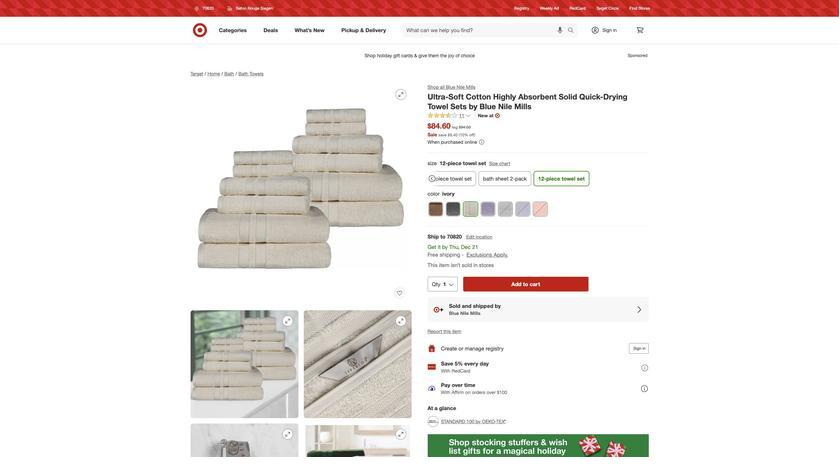 Task type: locate. For each thing, give the bounding box(es) containing it.
delivery
[[366, 27, 386, 33]]

2 bath from the left
[[239, 71, 248, 76]]

blue up new at
[[480, 101, 496, 111]]

with down pay
[[441, 389, 451, 395]]

bath left towels
[[239, 71, 248, 76]]

1 horizontal spatial over
[[487, 389, 496, 395]]

by right shipped
[[495, 303, 501, 310]]

shop
[[428, 84, 439, 90]]

0 horizontal spatial target
[[191, 71, 203, 76]]

0 vertical spatial with
[[441, 368, 451, 374]]

0 horizontal spatial sign in
[[603, 27, 617, 33]]

11
[[459, 113, 465, 118]]

1 horizontal spatial sign
[[634, 346, 642, 351]]

$94.00
[[459, 125, 471, 130]]

bath right home
[[225, 71, 234, 76]]

0 vertical spatial to
[[441, 233, 446, 240]]

in
[[614, 27, 617, 33], [474, 262, 478, 268], [643, 346, 646, 351]]

3-
[[431, 175, 436, 182]]

redcard inside save 5% every day with redcard
[[452, 368, 471, 374]]

to inside button
[[523, 281, 529, 288]]

12- right pack
[[538, 175, 547, 182]]

bath
[[225, 71, 234, 76], [239, 71, 248, 76]]

1 vertical spatial mills
[[515, 101, 532, 111]]

deals link
[[258, 23, 286, 38]]

1 horizontal spatial to
[[523, 281, 529, 288]]

cotton
[[466, 92, 491, 101]]

/
[[205, 71, 206, 76], [222, 71, 223, 76], [236, 71, 237, 76]]

what's new
[[295, 27, 325, 33]]

nile up soft on the right of page
[[457, 84, 465, 90]]

weekly
[[540, 6, 553, 11]]

mills down shipped
[[470, 310, 481, 316]]

get it by thu, dec 21 free shipping - exclusions apply.
[[428, 244, 508, 258]]

1 vertical spatial advertisement region
[[428, 434, 649, 457]]

group
[[265, 160, 649, 189]]

sign in
[[603, 27, 617, 33], [634, 346, 646, 351]]

new right what's
[[314, 27, 325, 33]]

0 horizontal spatial /
[[205, 71, 206, 76]]

2 vertical spatial mills
[[470, 310, 481, 316]]

ultra-soft cotton highly absorbent solid quick-drying towel sets by blue nile mills, 3 of 8 image
[[304, 310, 412, 418]]

redcard
[[570, 6, 586, 11], [452, 368, 471, 374]]

fulfillment region
[[428, 233, 649, 322]]

2 horizontal spatial towel
[[562, 175, 576, 182]]

solid
[[559, 92, 578, 101]]

pickup & delivery link
[[336, 23, 395, 38]]

by inside shop all blue nile mills ultra-soft cotton highly absorbent solid quick-drying towel sets by blue nile mills
[[469, 101, 478, 111]]

navy blue - out of stock image
[[516, 202, 530, 216]]

0 horizontal spatial bath
[[225, 71, 234, 76]]

2 / from the left
[[222, 71, 223, 76]]

set for 12-piece towel set
[[577, 175, 585, 182]]

0 vertical spatial redcard
[[570, 6, 586, 11]]

qty
[[432, 281, 441, 288]]

2 vertical spatial in
[[643, 346, 646, 351]]

)
[[474, 133, 475, 138]]

1 horizontal spatial towel
[[463, 160, 477, 167]]

1 vertical spatial new
[[478, 113, 488, 118]]

shop all blue nile mills ultra-soft cotton highly absorbent solid quick-drying towel sets by blue nile mills
[[428, 84, 628, 111]]

redcard right the ad
[[570, 6, 586, 11]]

affirm
[[452, 389, 464, 395]]

0 horizontal spatial in
[[474, 262, 478, 268]]

piece for 3-piece towel set
[[436, 175, 449, 182]]

create or manage registry
[[441, 345, 504, 352]]

sign
[[603, 27, 612, 33], [634, 346, 642, 351]]

to right ship
[[441, 233, 446, 240]]

0 vertical spatial sign
[[603, 27, 612, 33]]

by down cotton
[[469, 101, 478, 111]]

1 vertical spatial 70820
[[447, 233, 462, 240]]

report
[[428, 329, 442, 334]]

12-piece towel set
[[538, 175, 585, 182]]

9.40
[[450, 133, 458, 138]]

1 vertical spatial sign in
[[634, 346, 646, 351]]

0 vertical spatial over
[[452, 382, 463, 388]]

0 vertical spatial 70820
[[203, 6, 214, 11]]

add
[[512, 281, 522, 288]]

0 horizontal spatial redcard
[[452, 368, 471, 374]]

item inside fulfillment region
[[439, 262, 450, 268]]

1 horizontal spatial bath
[[239, 71, 248, 76]]

in inside button
[[643, 346, 646, 351]]

1 vertical spatial redcard
[[452, 368, 471, 374]]

exclusions
[[467, 251, 492, 258]]

0 vertical spatial target
[[597, 6, 608, 11]]

over up the affirm
[[452, 382, 463, 388]]

manage
[[465, 345, 484, 352]]

this
[[444, 329, 451, 334]]

by inside get it by thu, dec 21 free shipping - exclusions apply.
[[442, 244, 448, 250]]

edit location
[[467, 234, 493, 240]]

baton rouge siegen button
[[224, 2, 278, 14]]

1 vertical spatial target
[[191, 71, 203, 76]]

1 horizontal spatial sign in
[[634, 346, 646, 351]]

2 with from the top
[[441, 389, 451, 395]]

item inside button
[[452, 329, 462, 334]]

11 link
[[428, 112, 471, 120]]

mills
[[466, 84, 476, 90], [515, 101, 532, 111], [470, 310, 481, 316]]

apply.
[[494, 251, 508, 258]]

with
[[441, 368, 451, 374], [441, 389, 451, 395]]

1 vertical spatial sign
[[634, 346, 642, 351]]

sold
[[462, 262, 472, 268]]

0 vertical spatial item
[[439, 262, 450, 268]]

0 vertical spatial new
[[314, 27, 325, 33]]

0 vertical spatial 12-
[[440, 160, 448, 167]]

image gallery element
[[191, 84, 412, 457]]

bath
[[483, 175, 494, 182]]

by right "it"
[[442, 244, 448, 250]]

nile down and
[[461, 310, 469, 316]]

ultra-soft cotton highly absorbent solid quick-drying towel sets by blue nile mills, 1 of 8 image
[[191, 84, 412, 305]]

over left $100
[[487, 389, 496, 395]]

categories
[[219, 27, 247, 33]]

nile down highly
[[498, 101, 513, 111]]

3-piece towel set
[[431, 175, 472, 182]]

group containing size
[[265, 160, 649, 189]]

12- right size
[[440, 160, 448, 167]]

0 horizontal spatial 12-
[[440, 160, 448, 167]]

bath link
[[225, 71, 234, 76]]

1 vertical spatial with
[[441, 389, 451, 395]]

chart
[[500, 161, 510, 166]]

/ left home
[[205, 71, 206, 76]]

&
[[360, 27, 364, 33]]

advertisement region
[[185, 48, 654, 64], [428, 434, 649, 457]]

by inside button
[[476, 419, 481, 424]]

mills up cotton
[[466, 84, 476, 90]]

sold and shipped by blue nile mills
[[449, 303, 501, 316]]

0 horizontal spatial 70820
[[203, 6, 214, 11]]

0 vertical spatial nile
[[457, 84, 465, 90]]

piece up 3-piece towel set
[[448, 160, 462, 167]]

blue right all in the top of the page
[[446, 84, 456, 90]]

2 horizontal spatial in
[[643, 346, 646, 351]]

weekly ad link
[[540, 6, 559, 11]]

1 vertical spatial to
[[523, 281, 529, 288]]

/ right bath link
[[236, 71, 237, 76]]

1 vertical spatial 12-
[[538, 175, 547, 182]]

1 with from the top
[[441, 368, 451, 374]]

0 horizontal spatial towel
[[450, 175, 463, 182]]

1 horizontal spatial 70820
[[447, 233, 462, 240]]

size chart button
[[489, 160, 511, 167]]

save
[[441, 360, 454, 367]]

70820
[[203, 6, 214, 11], [447, 233, 462, 240]]

purchased
[[441, 139, 464, 145]]

redcard down 5% at the bottom right
[[452, 368, 471, 374]]

item right this
[[452, 329, 462, 334]]

item left isn't
[[439, 262, 450, 268]]

target / home / bath / bath towels
[[191, 71, 264, 76]]

70820 left baton
[[203, 6, 214, 11]]

1 horizontal spatial redcard
[[570, 6, 586, 11]]

1 horizontal spatial target
[[597, 6, 608, 11]]

piece up color ivory
[[436, 175, 449, 182]]

2 horizontal spatial /
[[236, 71, 237, 76]]

towels
[[250, 71, 264, 76]]

2 vertical spatial nile
[[461, 310, 469, 316]]

70820 button
[[191, 2, 221, 14]]

with inside pay over time with affirm on orders over $100
[[441, 389, 451, 395]]

0 horizontal spatial set
[[465, 175, 472, 182]]

drying
[[604, 92, 628, 101]]

new
[[314, 27, 325, 33], [478, 113, 488, 118]]

1 horizontal spatial 12-
[[538, 175, 547, 182]]

0 horizontal spatial sign
[[603, 27, 612, 33]]

cart
[[530, 281, 540, 288]]

target left home 'link'
[[191, 71, 203, 76]]

1 horizontal spatial /
[[222, 71, 223, 76]]

bath towels link
[[239, 71, 264, 76]]

categories link
[[213, 23, 255, 38]]

stores
[[639, 6, 650, 11]]

0 horizontal spatial to
[[441, 233, 446, 240]]

target link
[[191, 71, 203, 76]]

this item isn't sold in stores
[[428, 262, 494, 268]]

/ left bath link
[[222, 71, 223, 76]]

1 horizontal spatial in
[[614, 27, 617, 33]]

0 horizontal spatial over
[[452, 382, 463, 388]]

to right the add
[[523, 281, 529, 288]]

target left 'circle'
[[597, 6, 608, 11]]

sets
[[451, 101, 467, 111]]

blue down the sold
[[449, 310, 459, 316]]

21
[[473, 244, 479, 250]]

by right the 100
[[476, 419, 481, 424]]

save
[[439, 133, 447, 138]]

1 horizontal spatial item
[[452, 329, 462, 334]]

mills inside sold and shipped by blue nile mills
[[470, 310, 481, 316]]

new left the at
[[478, 113, 488, 118]]

mills down absorbent
[[515, 101, 532, 111]]

piece right pack
[[547, 175, 560, 182]]

0 horizontal spatial item
[[439, 262, 450, 268]]

with down save
[[441, 368, 451, 374]]

target
[[597, 6, 608, 11], [191, 71, 203, 76]]

2 horizontal spatial set
[[577, 175, 585, 182]]

stores
[[479, 262, 494, 268]]

1 vertical spatial in
[[474, 262, 478, 268]]

when purchased online
[[428, 139, 478, 145]]

at a glance
[[428, 405, 456, 412]]

ship
[[428, 233, 439, 240]]

$100
[[497, 389, 507, 395]]

what's new link
[[289, 23, 333, 38]]

70820 up thu,
[[447, 233, 462, 240]]

0 horizontal spatial new
[[314, 27, 325, 33]]

add to cart button
[[463, 277, 589, 292]]

edit
[[467, 234, 475, 240]]

piece for 12-piece towel set
[[547, 175, 560, 182]]

1 vertical spatial item
[[452, 329, 462, 334]]

0 vertical spatial in
[[614, 27, 617, 33]]

2 vertical spatial blue
[[449, 310, 459, 316]]

target for target circle
[[597, 6, 608, 11]]



Task type: describe. For each thing, give the bounding box(es) containing it.
2-
[[510, 175, 515, 182]]

forest green - out of stock image
[[499, 202, 513, 216]]

-
[[462, 251, 464, 258]]

registry
[[486, 345, 504, 352]]

sign in inside button
[[634, 346, 646, 351]]

color ivory
[[428, 190, 455, 197]]

reg
[[452, 125, 458, 130]]

10
[[460, 133, 465, 138]]

edit location button
[[466, 233, 493, 241]]

time
[[465, 382, 476, 388]]

$84.60 reg $94.00 sale save $ 9.40 ( 10 % off )
[[428, 121, 475, 138]]

by inside sold and shipped by blue nile mills
[[495, 303, 501, 310]]

0 vertical spatial sign in
[[603, 27, 617, 33]]

every
[[465, 360, 479, 367]]

1 horizontal spatial set
[[479, 160, 486, 167]]

report this item button
[[428, 328, 462, 335]]

with inside save 5% every day with redcard
[[441, 368, 451, 374]]

standard 100 by oeko-tex® button
[[428, 414, 506, 429]]

pack
[[515, 175, 527, 182]]

registry link
[[515, 6, 530, 11]]

off
[[470, 133, 474, 138]]

1 vertical spatial nile
[[498, 101, 513, 111]]

1 bath from the left
[[225, 71, 234, 76]]

report this item
[[428, 329, 462, 334]]

sign in button
[[629, 343, 649, 354]]

set for 3-piece towel set
[[465, 175, 472, 182]]

wisteria image
[[481, 202, 495, 216]]

at
[[428, 405, 433, 412]]

siegen
[[261, 6, 273, 11]]

1 / from the left
[[205, 71, 206, 76]]

sign inside button
[[634, 346, 642, 351]]

baton
[[236, 6, 247, 11]]

online
[[465, 139, 478, 145]]

color
[[428, 190, 440, 197]]

ultra-soft cotton highly absorbent solid quick-drying towel sets by blue nile mills, 4 of 8 image
[[191, 424, 298, 457]]

1 vertical spatial blue
[[480, 101, 496, 111]]

shipped
[[473, 303, 494, 310]]

home link
[[208, 71, 220, 76]]

0 vertical spatial mills
[[466, 84, 476, 90]]

12-piece towel set link
[[534, 171, 589, 186]]

chocolate image
[[429, 202, 443, 216]]

standard 100 by oeko-tex®
[[441, 419, 506, 424]]

this
[[428, 262, 438, 268]]

find stores link
[[630, 6, 650, 11]]

towel for 3-piece towel set
[[450, 175, 463, 182]]

to for cart
[[523, 281, 529, 288]]

tex®
[[497, 419, 506, 424]]

add to cart
[[512, 281, 540, 288]]

pay
[[441, 382, 451, 388]]

a
[[435, 405, 438, 412]]

get
[[428, 244, 437, 250]]

1
[[443, 281, 446, 288]]

towel
[[428, 101, 449, 111]]

oeko-
[[482, 419, 497, 424]]

day
[[480, 360, 489, 367]]

blue inside sold and shipped by blue nile mills
[[449, 310, 459, 316]]

ultra-soft cotton highly absorbent solid quick-drying towel sets by blue nile mills, 5 of 8 image
[[304, 424, 412, 457]]

target circle link
[[597, 6, 619, 11]]

5%
[[455, 360, 463, 367]]

find stores
[[630, 6, 650, 11]]

70820 inside fulfillment region
[[447, 233, 462, 240]]

redcard link
[[570, 6, 586, 11]]

tangerine - out of stock image
[[533, 202, 548, 216]]

thu,
[[450, 244, 460, 250]]

and
[[462, 303, 472, 310]]

0 vertical spatial blue
[[446, 84, 456, 90]]

on
[[466, 389, 471, 395]]

weekly ad
[[540, 6, 559, 11]]

ultra-soft cotton highly absorbent solid quick-drying towel sets by blue nile mills, 2 of 8 image
[[191, 310, 298, 418]]

registry
[[515, 6, 530, 11]]

3 / from the left
[[236, 71, 237, 76]]

towel for 12-piece towel set
[[562, 175, 576, 182]]

0 vertical spatial advertisement region
[[185, 48, 654, 64]]

what's
[[295, 27, 312, 33]]

in inside fulfillment region
[[474, 262, 478, 268]]

What can we help you find? suggestions appear below search field
[[403, 23, 570, 38]]

isn't
[[451, 262, 461, 268]]

sale
[[428, 132, 437, 138]]

when
[[428, 139, 440, 145]]

free
[[428, 251, 438, 258]]

rouge
[[248, 6, 260, 11]]

pickup
[[342, 27, 359, 33]]

sold
[[449, 303, 461, 310]]

bath sheet 2-pack link
[[479, 171, 531, 186]]

shipping
[[440, 251, 460, 258]]

target circle
[[597, 6, 619, 11]]

target for target / home / bath / bath towels
[[191, 71, 203, 76]]

home
[[208, 71, 220, 76]]

bath sheet 2-pack
[[483, 175, 527, 182]]

ivory image
[[464, 202, 478, 216]]

circle
[[609, 6, 619, 11]]

dec
[[461, 244, 471, 250]]

search button
[[565, 23, 581, 39]]

charcoal image
[[446, 202, 460, 216]]

baton rouge siegen
[[236, 6, 273, 11]]

create
[[441, 345, 457, 352]]

to for 70820
[[441, 233, 446, 240]]

pickup & delivery
[[342, 27, 386, 33]]

deals
[[264, 27, 278, 33]]

nile inside sold and shipped by blue nile mills
[[461, 310, 469, 316]]

highly
[[493, 92, 516, 101]]

1 vertical spatial over
[[487, 389, 496, 395]]

absorbent
[[519, 92, 557, 101]]

70820 inside "dropdown button"
[[203, 6, 214, 11]]

location
[[476, 234, 493, 240]]

%
[[465, 133, 468, 138]]

1 horizontal spatial new
[[478, 113, 488, 118]]

all
[[440, 84, 445, 90]]



Task type: vqa. For each thing, say whether or not it's contained in the screenshot.
14 to the bottom
no



